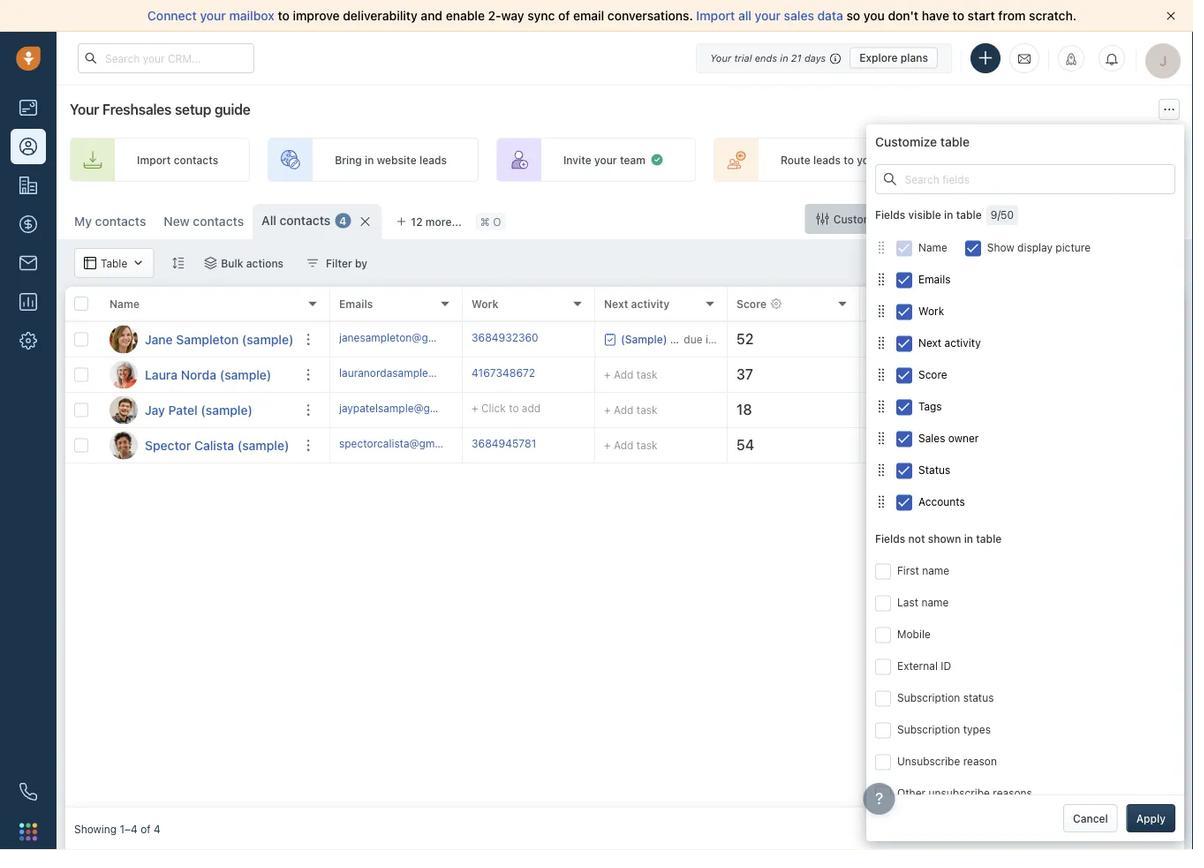 Task type: locate. For each thing, give the bounding box(es) containing it.
1 add from the top
[[614, 369, 634, 381]]

2 vertical spatial + add task
[[604, 439, 658, 452]]

3 task from the top
[[637, 439, 658, 452]]

cell down tags button
[[993, 428, 1125, 463]]

click for 52
[[879, 333, 903, 346]]

reasons
[[993, 787, 1032, 800]]

data
[[817, 8, 843, 23]]

(sample) for jane sampleton (sample)
[[242, 332, 294, 347]]

row group
[[65, 322, 330, 464], [330, 322, 1193, 464]]

0 horizontal spatial next activity
[[604, 298, 670, 310]]

3 + add task from the top
[[604, 439, 658, 452]]

1 vertical spatial tags
[[918, 400, 942, 413]]

container_wx8msf4aqz5i3rn1 image inside score button
[[875, 369, 888, 381]]

work button
[[875, 295, 1175, 327]]

1 vertical spatial subscription
[[897, 724, 960, 736]]

1 horizontal spatial import contacts
[[960, 213, 1042, 225]]

calista
[[194, 438, 234, 453]]

1 horizontal spatial 4
[[339, 215, 347, 227]]

press space to select this row. row containing 54
[[330, 428, 1193, 464]]

1 horizontal spatial of
[[558, 8, 570, 23]]

name
[[922, 565, 950, 577], [921, 596, 949, 609]]

container_wx8msf4aqz5i3rn1 image for sales owner
[[875, 432, 888, 444]]

connect
[[147, 8, 197, 23]]

container_wx8msf4aqz5i3rn1 image inside work 'button'
[[875, 305, 888, 317]]

id
[[941, 660, 951, 672]]

0 vertical spatial score
[[737, 298, 767, 310]]

team right invite
[[620, 154, 646, 166]]

+ click to add for 37
[[869, 369, 938, 381]]

import inside import contacts 'link'
[[137, 154, 171, 166]]

0 horizontal spatial 4
[[154, 823, 160, 835]]

task for 18
[[637, 404, 658, 416]]

import left the all
[[696, 8, 735, 23]]

tags button
[[875, 391, 1175, 422]]

import left / at the right
[[960, 213, 994, 225]]

0 vertical spatial 4
[[339, 215, 347, 227]]

1 vertical spatial activity
[[945, 337, 981, 349]]

1 qualified from the top
[[1153, 333, 1193, 346]]

container_wx8msf4aqz5i3rn1 image for emails
[[875, 273, 888, 285]]

2 add from the top
[[614, 404, 634, 416]]

score
[[737, 298, 767, 310], [918, 368, 947, 381]]

0 horizontal spatial leads
[[419, 154, 447, 166]]

phone image
[[19, 783, 37, 801]]

email image
[[1018, 51, 1031, 66]]

1 + add task from the top
[[604, 369, 658, 381]]

name down the visible
[[918, 241, 947, 254]]

container_wx8msf4aqz5i3rn1 image inside tags button
[[875, 400, 888, 413]]

contacts
[[174, 154, 218, 166], [997, 213, 1042, 225], [280, 213, 331, 228], [95, 214, 146, 229], [193, 214, 244, 229]]

1 vertical spatial task
[[637, 404, 658, 416]]

fields left the visible
[[875, 209, 906, 221]]

cell up score button
[[993, 322, 1125, 357]]

picture
[[1056, 241, 1091, 254]]

customize up the "route leads to your team"
[[875, 135, 937, 149]]

1 horizontal spatial activity
[[945, 337, 981, 349]]

last
[[897, 596, 918, 609]]

import contacts link
[[70, 138, 250, 182]]

status
[[918, 464, 950, 476]]

1–4
[[120, 823, 138, 835]]

your right the all
[[755, 8, 781, 23]]

1 horizontal spatial import
[[696, 8, 735, 23]]

subscription status
[[897, 692, 994, 704]]

1 subscription from the top
[[897, 692, 960, 704]]

row group containing jane sampleton (sample)
[[65, 322, 330, 464]]

4 up filter by
[[339, 215, 347, 227]]

1 horizontal spatial next
[[918, 337, 942, 349]]

all
[[738, 8, 751, 23]]

0 vertical spatial + add task
[[604, 369, 658, 381]]

1 vertical spatial score
[[918, 368, 947, 381]]

2 qualified from the top
[[1153, 369, 1193, 381]]

2 + add task from the top
[[604, 404, 658, 416]]

0 vertical spatial subscription
[[897, 692, 960, 704]]

press space to select this row. row up the norda
[[65, 322, 330, 358]]

0 horizontal spatial import contacts
[[137, 154, 218, 166]]

1 horizontal spatial leads
[[813, 154, 841, 166]]

name column header
[[101, 287, 330, 322]]

press space to select this row. row down the norda
[[65, 393, 330, 428]]

0 vertical spatial fields
[[875, 209, 906, 221]]

import all your sales data link
[[696, 8, 847, 23]]

1 vertical spatial customize table
[[833, 213, 916, 225]]

3684945781
[[472, 437, 536, 450]]

1 task from the top
[[637, 369, 658, 381]]

import contacts down setup
[[137, 154, 218, 166]]

2 row group from the left
[[330, 322, 1193, 464]]

1 horizontal spatial your
[[710, 52, 731, 64]]

1 vertical spatial next
[[918, 337, 942, 349]]

0 horizontal spatial team
[[620, 154, 646, 166]]

1 vertical spatial qualified
[[1153, 369, 1193, 381]]

12 more... button
[[386, 209, 471, 234]]

unqualif
[[1153, 404, 1193, 416]]

customize table inside button
[[833, 213, 916, 225]]

1 vertical spatial import
[[137, 154, 171, 166]]

container_wx8msf4aqz5i3rn1 image for tags
[[875, 400, 888, 413]]

import contacts
[[137, 154, 218, 166], [960, 213, 1042, 225]]

2 leads from the left
[[813, 154, 841, 166]]

status
[[963, 692, 994, 704]]

your left 'freshsales'
[[70, 101, 99, 118]]

accounts
[[918, 496, 965, 508]]

container_wx8msf4aqz5i3rn1 image inside accounts button
[[875, 496, 888, 508]]

4 inside 'all contacts 4'
[[339, 215, 347, 227]]

+ add task for 37
[[604, 369, 658, 381]]

of right sync
[[558, 8, 570, 23]]

emails down the visible
[[918, 273, 951, 285]]

+ add task for 54
[[604, 439, 658, 452]]

lauranordasample@gmail.com link
[[339, 365, 489, 384]]

sales owner
[[918, 432, 979, 444]]

fields left not
[[875, 532, 906, 545]]

0 vertical spatial import contacts
[[137, 154, 218, 166]]

press space to select this row. row containing spector calista (sample)
[[65, 428, 330, 464]]

2 subscription from the top
[[897, 724, 960, 736]]

container_wx8msf4aqz5i3rn1 image
[[817, 213, 829, 225], [84, 257, 96, 269], [132, 257, 144, 269], [875, 273, 888, 285], [875, 305, 888, 317], [875, 369, 888, 381], [875, 400, 888, 413], [875, 432, 888, 444], [875, 464, 888, 476], [875, 496, 888, 508]]

customize table down the "route leads to your team"
[[833, 213, 916, 225]]

0 horizontal spatial tags
[[869, 298, 894, 310]]

container_wx8msf4aqz5i3rn1 image inside emails button
[[875, 273, 888, 285]]

(sample) right sampleton
[[242, 332, 294, 347]]

0 vertical spatial name
[[918, 241, 947, 254]]

2 task from the top
[[637, 404, 658, 416]]

1 fields from the top
[[875, 209, 906, 221]]

route
[[781, 154, 810, 166]]

lauranordasample@gmail.com
[[339, 367, 489, 379]]

0 vertical spatial of
[[558, 8, 570, 23]]

qualified for 54
[[1153, 439, 1193, 452]]

sales right create
[[1062, 154, 1088, 166]]

(sample) up spector calista (sample)
[[201, 403, 253, 417]]

1 vertical spatial fields
[[875, 532, 906, 545]]

press space to select this row. row up 54
[[330, 393, 1193, 428]]

patel
[[168, 403, 198, 417]]

0 horizontal spatial emails
[[339, 298, 373, 310]]

press space to select this row. row containing 52
[[330, 322, 1193, 358]]

qualified for 37
[[1153, 369, 1193, 381]]

1 horizontal spatial work
[[918, 305, 944, 317]]

0 vertical spatial customize
[[875, 135, 937, 149]]

3 + click to add from the top
[[869, 404, 938, 416]]

subscription up unsubscribe
[[897, 724, 960, 736]]

1 horizontal spatial tags
[[918, 400, 942, 413]]

1 vertical spatial 4
[[154, 823, 160, 835]]

cell
[[993, 322, 1125, 357], [993, 358, 1125, 392], [993, 393, 1125, 427], [993, 428, 1125, 463]]

you
[[864, 8, 885, 23]]

container_wx8msf4aqz5i3rn1 image inside the sales owner button
[[875, 432, 888, 444]]

1 vertical spatial + add task
[[604, 404, 658, 416]]

name
[[918, 241, 947, 254], [110, 298, 140, 310]]

0 vertical spatial emails
[[918, 273, 951, 285]]

1 vertical spatial name
[[921, 596, 949, 609]]

name right first
[[922, 565, 950, 577]]

1 vertical spatial add
[[614, 404, 634, 416]]

press space to select this row. row up jay patel (sample)
[[65, 358, 330, 393]]

tags
[[869, 298, 894, 310], [918, 400, 942, 413]]

name up j icon
[[110, 298, 140, 310]]

1 vertical spatial next activity
[[918, 337, 981, 349]]

0 horizontal spatial your
[[70, 101, 99, 118]]

contacts inside 'link'
[[174, 154, 218, 166]]

import
[[696, 8, 735, 23], [137, 154, 171, 166], [960, 213, 994, 225]]

2 vertical spatial import
[[960, 213, 994, 225]]

1 vertical spatial your
[[70, 101, 99, 118]]

+ click to add for 52
[[869, 333, 938, 346]]

sampleton
[[176, 332, 239, 347]]

bulk
[[221, 257, 243, 269]]

name right last
[[921, 596, 949, 609]]

container_wx8msf4aqz5i3rn1 image inside status button
[[875, 464, 888, 476]]

name for last name
[[921, 596, 949, 609]]

1 horizontal spatial sales
[[1062, 154, 1088, 166]]

0 vertical spatial next activity
[[604, 298, 670, 310]]

contacts up display at the right of page
[[997, 213, 1042, 225]]

press space to select this row. row up 18
[[330, 358, 1193, 393]]

0 horizontal spatial activity
[[631, 298, 670, 310]]

container_wx8msf4aqz5i3rn1 image inside invite your team link
[[650, 153, 664, 167]]

1 horizontal spatial team
[[882, 154, 908, 166]]

0 vertical spatial qualified
[[1153, 333, 1193, 346]]

filter by
[[326, 257, 367, 269]]

activity inside button
[[945, 337, 981, 349]]

container_wx8msf4aqz5i3rn1 image for status
[[875, 464, 888, 476]]

(sample) right calista
[[237, 438, 289, 453]]

contacts down setup
[[174, 154, 218, 166]]

0 vertical spatial activity
[[631, 298, 670, 310]]

next inside button
[[918, 337, 942, 349]]

explore plans
[[859, 52, 928, 64]]

leads right the website
[[419, 154, 447, 166]]

my contacts button
[[65, 204, 155, 239], [74, 214, 146, 229]]

in right the visible
[[944, 209, 953, 221]]

status button
[[875, 454, 1175, 486]]

container_wx8msf4aqz5i3rn1 image
[[650, 153, 664, 167], [884, 173, 896, 186], [875, 241, 888, 254], [204, 257, 217, 269], [307, 257, 319, 269], [604, 333, 616, 346], [875, 337, 888, 349]]

score up 52
[[737, 298, 767, 310]]

click for 54
[[879, 439, 903, 452]]

2 fields from the top
[[875, 532, 906, 545]]

grid containing 52
[[65, 287, 1193, 808]]

0 horizontal spatial name
[[110, 298, 140, 310]]

press space to select this row. row up 37
[[330, 322, 1193, 358]]

subscription down external id
[[897, 692, 960, 704]]

your for your freshsales setup guide
[[70, 101, 99, 118]]

customize down the "route leads to your team"
[[833, 213, 888, 225]]

1 horizontal spatial next activity
[[918, 337, 981, 349]]

2 vertical spatial add
[[614, 439, 634, 452]]

cell down score button
[[993, 393, 1125, 427]]

cell up the sales owner button
[[993, 358, 1125, 392]]

table down the "route leads to your team"
[[890, 213, 916, 225]]

1 cell from the top
[[993, 322, 1125, 357]]

+ click to add
[[869, 333, 938, 346], [869, 369, 938, 381], [869, 404, 938, 416], [869, 439, 938, 452]]

3 add from the top
[[614, 439, 634, 452]]

1 horizontal spatial score
[[918, 368, 947, 381]]

your up customize table button
[[857, 154, 880, 166]]

customize table up the visible
[[875, 135, 970, 149]]

table left 9
[[956, 209, 982, 221]]

0 vertical spatial sales
[[784, 8, 814, 23]]

press space to select this row. row containing laura norda (sample)
[[65, 358, 330, 393]]

bulk actions button
[[193, 248, 295, 278]]

and
[[421, 8, 443, 23]]

trial
[[734, 52, 752, 64]]

your
[[200, 8, 226, 23], [755, 8, 781, 23], [594, 154, 617, 166], [857, 154, 880, 166]]

import contacts inside import contacts 'link'
[[137, 154, 218, 166]]

0 vertical spatial your
[[710, 52, 731, 64]]

1 vertical spatial customize
[[833, 213, 888, 225]]

leads right route
[[813, 154, 841, 166]]

contacts right all
[[280, 213, 331, 228]]

press space to select this row. row
[[65, 322, 330, 358], [330, 322, 1193, 358], [65, 358, 330, 393], [330, 358, 1193, 393], [65, 393, 330, 428], [330, 393, 1193, 428], [65, 428, 330, 464], [330, 428, 1193, 464]]

explore plans link
[[850, 47, 938, 68]]

0 horizontal spatial next
[[604, 298, 628, 310]]

emails
[[918, 273, 951, 285], [339, 298, 373, 310]]

1 vertical spatial of
[[141, 823, 151, 835]]

your right invite
[[594, 154, 617, 166]]

next activity inside button
[[918, 337, 981, 349]]

+
[[869, 333, 876, 346], [869, 369, 876, 381], [604, 369, 611, 381], [472, 402, 478, 415], [869, 404, 876, 416], [604, 404, 611, 416], [869, 439, 876, 452], [604, 439, 611, 452]]

2 vertical spatial task
[[637, 439, 658, 452]]

3 cell from the top
[[993, 393, 1125, 427]]

team up customize table button
[[882, 154, 908, 166]]

plans
[[901, 52, 928, 64]]

(sample) down jane sampleton (sample) link
[[220, 367, 271, 382]]

1 vertical spatial sales
[[1062, 154, 1088, 166]]

tags down customize table button
[[869, 298, 894, 310]]

0 horizontal spatial import
[[137, 154, 171, 166]]

0 vertical spatial task
[[637, 369, 658, 381]]

add for 37
[[919, 369, 938, 381]]

2 vertical spatial qualified
[[1153, 439, 1193, 452]]

Search your CRM... text field
[[78, 43, 254, 73]]

showing
[[74, 823, 117, 835]]

4167348672
[[472, 367, 535, 379]]

0 vertical spatial name
[[922, 565, 950, 577]]

4 cell from the top
[[993, 428, 1125, 463]]

of right 1–4
[[141, 823, 151, 835]]

ends
[[755, 52, 777, 64]]

4 + click to add from the top
[[869, 439, 938, 452]]

import inside import contacts button
[[960, 213, 994, 225]]

apply
[[1136, 812, 1166, 825]]

0 vertical spatial import
[[696, 8, 735, 23]]

new contacts button
[[155, 204, 253, 239], [164, 214, 244, 229]]

import for import contacts 'link'
[[137, 154, 171, 166]]

2 cell from the top
[[993, 358, 1125, 392]]

bring
[[335, 154, 362, 166]]

4 right 1–4
[[154, 823, 160, 835]]

unsubscribe
[[929, 787, 990, 800]]

2 + click to add from the top
[[869, 369, 938, 381]]

import contacts inside import contacts button
[[960, 213, 1042, 225]]

sales left data
[[784, 8, 814, 23]]

1 row group from the left
[[65, 322, 330, 464]]

your left trial
[[710, 52, 731, 64]]

fields for fields visible in table 9 / 50
[[875, 209, 906, 221]]

customize table
[[875, 135, 970, 149], [833, 213, 916, 225]]

1 + click to add from the top
[[869, 333, 938, 346]]

1 vertical spatial import contacts
[[960, 213, 1042, 225]]

press space to select this row. row down jay patel (sample) link
[[65, 428, 330, 464]]

janesampleton@gmail.com 3684932360
[[339, 331, 538, 344]]

click for 18
[[879, 404, 903, 416]]

emails down by in the top left of the page
[[339, 298, 373, 310]]

my contacts
[[74, 214, 146, 229]]

task for 54
[[637, 439, 658, 452]]

close image
[[1167, 11, 1175, 20]]

1 horizontal spatial emails
[[918, 273, 951, 285]]

0 vertical spatial next
[[604, 298, 628, 310]]

2 horizontal spatial import
[[960, 213, 994, 225]]

1 vertical spatial name
[[110, 298, 140, 310]]

(sample) for laura norda (sample)
[[220, 367, 271, 382]]

3 qualified from the top
[[1153, 439, 1193, 452]]

new contacts
[[164, 214, 244, 229]]

customize inside button
[[833, 213, 888, 225]]

container_wx8msf4aqz5i3rn1 image inside filter by button
[[307, 257, 319, 269]]

jane sampleton (sample)
[[145, 332, 294, 347]]

import down your freshsales setup guide
[[137, 154, 171, 166]]

qualified for 52
[[1153, 333, 1193, 346]]

score up sales
[[918, 368, 947, 381]]

table button
[[74, 248, 154, 278]]

0 vertical spatial add
[[614, 369, 634, 381]]

janesampleton@gmail.com link
[[339, 330, 473, 349]]

first name
[[897, 565, 950, 577]]

(sample) for jay patel (sample)
[[201, 403, 253, 417]]

press space to select this row. row down 18
[[330, 428, 1193, 464]]

table
[[101, 257, 127, 269]]

my
[[74, 214, 92, 229]]

table
[[940, 135, 970, 149], [956, 209, 982, 221], [890, 213, 916, 225], [976, 532, 1002, 545]]

shown
[[928, 532, 961, 545]]

import contacts for import contacts 'link'
[[137, 154, 218, 166]]

grid
[[65, 287, 1193, 808]]

1 vertical spatial emails
[[339, 298, 373, 310]]

jay patel (sample)
[[145, 403, 253, 417]]

add
[[919, 333, 938, 346], [919, 369, 938, 381], [522, 402, 541, 415], [919, 404, 938, 416], [919, 439, 938, 452]]

import contacts up show
[[960, 213, 1042, 225]]

tags up sales
[[918, 400, 942, 413]]

1 team from the left
[[620, 154, 646, 166]]



Task type: describe. For each thing, give the bounding box(es) containing it.
52
[[737, 331, 754, 348]]

show
[[987, 241, 1014, 254]]

0 vertical spatial tags
[[869, 298, 894, 310]]

cancel button
[[1063, 805, 1118, 833]]

emails inside button
[[918, 273, 951, 285]]

spectorcalista@gmail.com 3684945781
[[339, 437, 536, 450]]

other
[[897, 787, 926, 800]]

bring in website leads link
[[268, 138, 479, 182]]

cell for 18
[[993, 393, 1125, 427]]

spectorcalista@gmail.com
[[339, 437, 470, 450]]

your for your trial ends in 21 days
[[710, 52, 731, 64]]

in right bring
[[365, 154, 374, 166]]

connect your mailbox to improve deliverability and enable 2-way sync of email conversations. import all your sales data so you don't have to start from scratch.
[[147, 8, 1077, 23]]

route leads to your team link
[[714, 138, 940, 182]]

mailbox
[[229, 8, 275, 23]]

press space to select this row. row containing 18
[[330, 393, 1193, 428]]

subscription types
[[897, 724, 991, 736]]

subscription for subscription types
[[897, 724, 960, 736]]

import contacts button
[[936, 204, 1051, 234]]

add for 54
[[919, 439, 938, 452]]

row group containing 52
[[330, 322, 1193, 464]]

guide
[[214, 101, 250, 118]]

add for 18
[[919, 404, 938, 416]]

cell for 52
[[993, 322, 1125, 357]]

fields for fields not shown in table
[[875, 532, 906, 545]]

+ add task for 18
[[604, 404, 658, 416]]

days
[[804, 52, 826, 64]]

way
[[501, 8, 524, 23]]

0 horizontal spatial score
[[737, 298, 767, 310]]

(sample) for spector calista (sample)
[[237, 438, 289, 453]]

2-
[[488, 8, 501, 23]]

bring in website leads
[[335, 154, 447, 166]]

12 more...
[[411, 215, 462, 228]]

your freshsales setup guide
[[70, 101, 250, 118]]

name for first name
[[922, 565, 950, 577]]

visible
[[908, 209, 941, 221]]

types
[[963, 724, 991, 736]]

0 horizontal spatial sales
[[784, 8, 814, 23]]

click for 37
[[879, 369, 903, 381]]

by
[[355, 257, 367, 269]]

improve
[[293, 8, 340, 23]]

add for 18
[[614, 404, 634, 416]]

not
[[908, 532, 925, 545]]

j image
[[110, 325, 138, 354]]

spector
[[145, 438, 191, 453]]

add for 52
[[919, 333, 938, 346]]

invite your team
[[563, 154, 646, 166]]

show display picture
[[987, 241, 1091, 254]]

next activity button
[[875, 327, 1175, 359]]

contacts right new
[[193, 214, 244, 229]]

container_wx8msf4aqz5i3rn1 image inside customize table button
[[817, 213, 829, 225]]

create sales sequence
[[1025, 154, 1140, 166]]

cell for 54
[[993, 428, 1125, 463]]

in right shown
[[964, 532, 973, 545]]

cell for 37
[[993, 358, 1125, 392]]

accounts button
[[875, 486, 1175, 518]]

phone element
[[11, 775, 46, 810]]

unsubscribe
[[897, 755, 960, 768]]

freshsales
[[102, 101, 172, 118]]

from
[[998, 8, 1026, 23]]

+ click to add for 54
[[869, 439, 938, 452]]

container_wx8msf4aqz5i3rn1 image for work
[[875, 305, 888, 317]]

tags inside tags button
[[918, 400, 942, 413]]

0 horizontal spatial of
[[141, 823, 151, 835]]

jane sampleton (sample) link
[[145, 331, 294, 348]]

fields visible in table 9 / 50
[[875, 209, 1014, 221]]

your left the mailbox
[[200, 8, 226, 23]]

actions
[[246, 257, 284, 269]]

apply button
[[1127, 805, 1175, 833]]

name inside column header
[[110, 298, 140, 310]]

jane
[[145, 332, 173, 347]]

table up fields visible in table 9 / 50
[[940, 135, 970, 149]]

contacts inside button
[[997, 213, 1042, 225]]

scratch.
[[1029, 8, 1077, 23]]

setup
[[175, 101, 211, 118]]

other unsubscribe reasons
[[897, 787, 1032, 800]]

press space to select this row. row containing jane sampleton (sample)
[[65, 322, 330, 358]]

showing 1–4 of 4
[[74, 823, 160, 835]]

subscription for subscription status
[[897, 692, 960, 704]]

contacts right my
[[95, 214, 146, 229]]

table right shown
[[976, 532, 1002, 545]]

container_wx8msf4aqz5i3rn1 image inside bulk actions button
[[204, 257, 217, 269]]

bulk actions
[[221, 257, 284, 269]]

invite your team link
[[496, 138, 696, 182]]

0 vertical spatial customize table
[[875, 135, 970, 149]]

all contacts link
[[262, 212, 331, 230]]

filter by button
[[295, 248, 379, 278]]

Search fields field
[[875, 164, 1175, 194]]

add for 37
[[614, 369, 634, 381]]

route leads to your team
[[781, 154, 908, 166]]

+ click to add for 18
[[869, 404, 938, 416]]

create
[[1025, 154, 1059, 166]]

score inside button
[[918, 368, 947, 381]]

3684932360
[[472, 331, 538, 344]]

all contacts 4
[[262, 213, 347, 228]]

4167348672 link
[[472, 365, 535, 384]]

don't
[[888, 8, 919, 23]]

task for 37
[[637, 369, 658, 381]]

more...
[[426, 215, 462, 228]]

l image
[[110, 361, 138, 389]]

o
[[493, 215, 501, 228]]

add for 54
[[614, 439, 634, 452]]

⌘ o
[[480, 215, 501, 228]]

in left 21
[[780, 52, 788, 64]]

import contacts for import contacts button
[[960, 213, 1042, 225]]

j image
[[110, 396, 138, 424]]

last name
[[897, 596, 949, 609]]

37
[[737, 366, 753, 383]]

container_wx8msf4aqz5i3rn1 image for score
[[875, 369, 888, 381]]

fields not shown in table
[[875, 532, 1002, 545]]

sequence
[[1091, 154, 1140, 166]]

18
[[737, 401, 752, 418]]

container_wx8msf4aqz5i3rn1 image inside next activity button
[[875, 337, 888, 349]]

⌘
[[480, 215, 490, 228]]

external id
[[897, 660, 951, 672]]

press space to select this row. row containing jay patel (sample)
[[65, 393, 330, 428]]

mobile
[[897, 628, 931, 641]]

enable
[[446, 8, 485, 23]]

emails button
[[875, 263, 1175, 295]]

0 horizontal spatial work
[[472, 298, 499, 310]]

1 horizontal spatial name
[[918, 241, 947, 254]]

54
[[737, 437, 754, 454]]

50
[[1001, 209, 1014, 221]]

first
[[897, 565, 919, 577]]

freshworks switcher image
[[19, 823, 37, 841]]

sales owner button
[[875, 422, 1175, 454]]

start
[[968, 8, 995, 23]]

work inside 'button'
[[918, 305, 944, 317]]

name row
[[65, 287, 330, 322]]

/
[[997, 209, 1001, 221]]

invite
[[563, 154, 591, 166]]

import for import contacts button
[[960, 213, 994, 225]]

jaypatelsample@gmail.com link
[[339, 401, 475, 420]]

new
[[164, 214, 190, 229]]

jaypatelsample@gmail.com
[[339, 402, 475, 415]]

press space to select this row. row containing 37
[[330, 358, 1193, 393]]

s image
[[110, 431, 138, 460]]

conversations.
[[608, 8, 693, 23]]

next inside "grid"
[[604, 298, 628, 310]]

2 team from the left
[[882, 154, 908, 166]]

table inside button
[[890, 213, 916, 225]]

21
[[791, 52, 802, 64]]

style_myh0__igzzd8unmi image
[[172, 257, 184, 269]]

1 leads from the left
[[419, 154, 447, 166]]

owner
[[948, 432, 979, 444]]

container_wx8msf4aqz5i3rn1 image for accounts
[[875, 496, 888, 508]]



Task type: vqa. For each thing, say whether or not it's contained in the screenshot.
Accounts
yes



